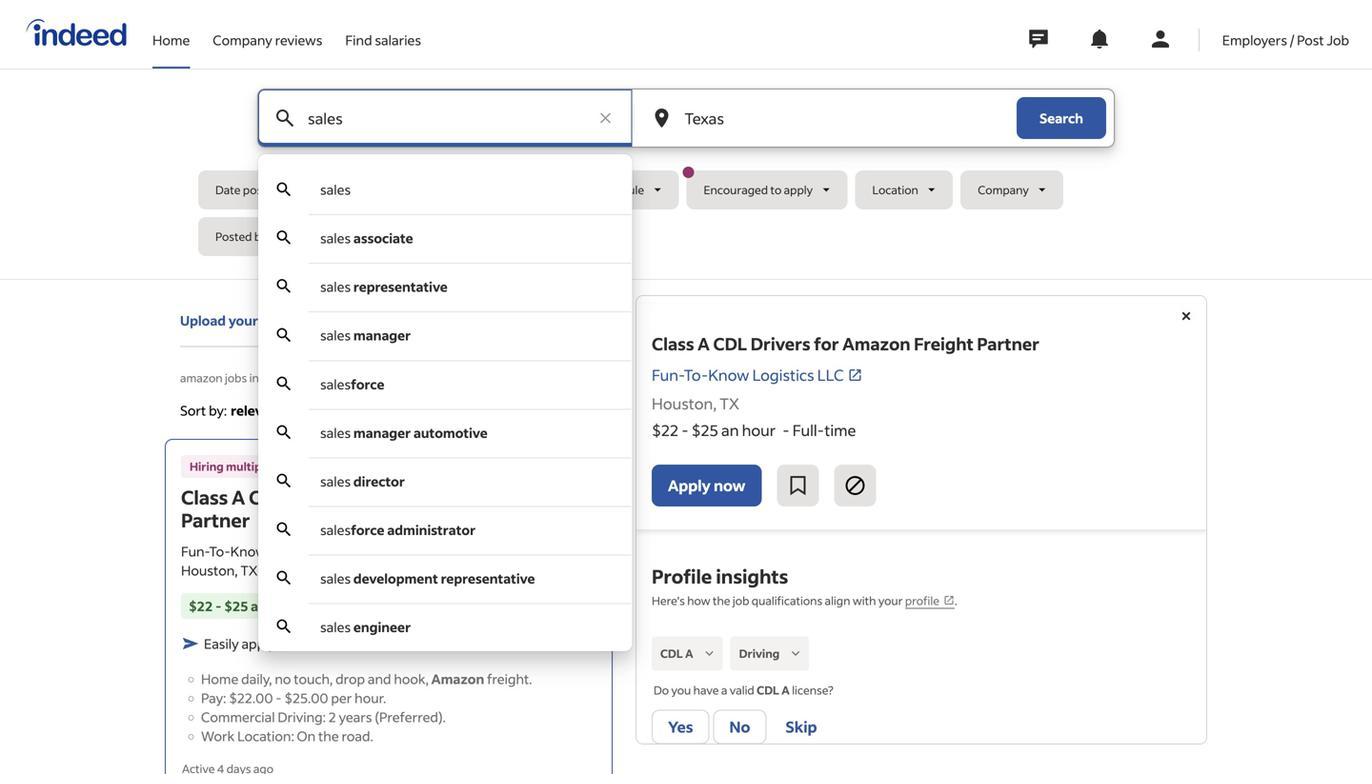 Task type: vqa. For each thing, say whether or not it's contained in the screenshot.
rightmost matches your preference icon
no



Task type: locate. For each thing, give the bounding box(es) containing it.
sort
[[180, 402, 206, 419]]

- left let
[[311, 312, 317, 329]]

1 vertical spatial hour
[[269, 598, 300, 615]]

houston, inside fun-to-know logistics llc houston, tx
[[181, 562, 238, 579]]

home daily + 1
[[435, 598, 522, 615]]

company inside "link"
[[213, 31, 272, 49]]

0 vertical spatial an
[[722, 421, 739, 440]]

2 matches your preference image from the left
[[400, 597, 416, 616]]

$22
[[652, 421, 679, 440], [189, 598, 213, 615]]

0 horizontal spatial an
[[251, 598, 267, 615]]

hour for $22 - $25 an hour - full-time
[[742, 421, 776, 440]]

1 horizontal spatial logistics
[[753, 366, 815, 385]]

0 vertical spatial $22
[[652, 421, 679, 440]]

manager left find
[[354, 327, 411, 344]]

representative up employers
[[354, 278, 448, 296]]

3 sales from the top
[[320, 278, 351, 296]]

0 vertical spatial home
[[153, 31, 190, 49]]

and right shift in the top left of the page
[[574, 183, 595, 197]]

amazon
[[843, 333, 911, 355], [392, 485, 467, 510], [432, 671, 484, 688]]

$22 - $25 an hour - full-time
[[652, 421, 856, 440]]

know inside fun-to-know logistics llc houston, tx
[[230, 543, 267, 560]]

here's
[[652, 594, 685, 609]]

sales development representative
[[320, 571, 535, 588]]

missing qualification image
[[701, 646, 718, 663], [788, 646, 805, 663]]

to- up houston, tx
[[684, 366, 708, 385]]

1 horizontal spatial class a cdl drivers for amazon freight partner
[[652, 333, 1040, 355]]

upload your resume link
[[180, 311, 309, 331]]

1 horizontal spatial home
[[201, 671, 239, 688]]

0 vertical spatial freight
[[914, 333, 974, 355]]

do you have a valid cdl a license?
[[654, 683, 834, 698]]

0 horizontal spatial your
[[229, 312, 258, 329]]

home link
[[153, 0, 190, 65]]

logistics up $22 - $25 an hour - full-time
[[753, 366, 815, 385]]

per
[[331, 690, 352, 707]]

0 horizontal spatial apply
[[242, 636, 275, 653]]

1 horizontal spatial full-
[[793, 421, 825, 440]]

apply up daily,
[[242, 636, 275, 653]]

sales for sales manager automotive
[[320, 425, 351, 442]]

texas
[[261, 371, 291, 386]]

1 horizontal spatial apply
[[784, 183, 813, 197]]

date link
[[304, 402, 332, 419]]

class up houston, tx
[[652, 333, 694, 355]]

sales manager element
[[320, 327, 411, 344]]

llc up $22 - $25 an hour - full-time
[[818, 366, 844, 385]]

$25 for $22 - $25 an hour - full-time
[[692, 421, 719, 440]]

sales for sales manager
[[320, 327, 351, 344]]

1 vertical spatial llc
[[326, 543, 349, 560]]

class a cdl drivers for amazon freight partner
[[652, 333, 1040, 355], [181, 485, 537, 533]]

llc inside fun-to-know logistics llc houston, tx
[[326, 543, 349, 560]]

matches your preference image left full-time
[[304, 597, 319, 616]]

$25.00
[[284, 690, 328, 707]]

houston,
[[652, 394, 717, 414], [181, 562, 238, 579]]

an for $22 - $25 an hour
[[251, 598, 267, 615]]

company down the search button
[[978, 183, 1029, 197]]

home
[[153, 31, 190, 49], [435, 598, 473, 615], [201, 671, 239, 688]]

1 vertical spatial drivers
[[290, 485, 356, 510]]

matches your preference image down development
[[400, 597, 416, 616]]

account image
[[1149, 28, 1172, 51]]

salesforce element
[[320, 376, 385, 393]]

0 vertical spatial logistics
[[753, 366, 815, 385]]

matches your preference image for full-time
[[400, 597, 416, 616]]

tx down fun-to-know logistics llc
[[720, 394, 740, 414]]

force for force administrator
[[351, 522, 385, 539]]

1 horizontal spatial llc
[[818, 366, 844, 385]]

force down sales manager element
[[351, 376, 385, 393]]

1 vertical spatial you
[[672, 683, 691, 698]]

$22 down houston, tx
[[652, 421, 679, 440]]

1 horizontal spatial company
[[978, 183, 1029, 197]]

houston, up $22 - $25 an hour
[[181, 562, 238, 579]]

for up sales force administrator
[[360, 485, 388, 510]]

1 vertical spatial the
[[318, 728, 339, 745]]

drivers up fun-to-know logistics llc link
[[751, 333, 811, 355]]

0 vertical spatial tx
[[720, 394, 740, 414]]

your
[[229, 312, 258, 329], [879, 594, 903, 609]]

an down houston, tx
[[722, 421, 739, 440]]

1 vertical spatial for
[[360, 485, 388, 510]]

$25 down houston, tx
[[692, 421, 719, 440]]

find
[[345, 31, 372, 49]]

a up have
[[686, 647, 694, 661]]

and up hour.
[[368, 671, 391, 688]]

relevance
[[231, 402, 293, 419]]

time up not interested image
[[825, 421, 856, 440]]

to- up $22 - $25 an hour
[[209, 543, 230, 560]]

1 vertical spatial amazon
[[392, 485, 467, 510]]

profile
[[905, 594, 940, 609]]

1,267
[[520, 404, 547, 419]]

0 vertical spatial time
[[825, 421, 856, 440]]

a up fun-to-know logistics llc
[[698, 333, 710, 355]]

full- up save this job image
[[793, 421, 825, 440]]

hour down fun-to-know logistics llc houston, tx
[[269, 598, 300, 615]]

0 horizontal spatial time
[[368, 598, 397, 615]]

missing qualification image for cdl a
[[701, 646, 718, 663]]

salesforce administrator element
[[320, 522, 476, 539]]

the left the job
[[713, 594, 731, 609]]

0 vertical spatial you
[[441, 312, 465, 329]]

0 horizontal spatial logistics
[[269, 543, 323, 560]]

2 missing qualification image from the left
[[788, 646, 805, 663]]

manager up "director"
[[354, 425, 411, 442]]

cdl up do at the bottom
[[661, 647, 683, 661]]

cdl up fun-to-know logistics llc
[[713, 333, 747, 355]]

1 vertical spatial to-
[[209, 543, 230, 560]]

fun- up houston, tx
[[652, 366, 684, 385]]

1 vertical spatial $25
[[224, 598, 248, 615]]

a down "multiple"
[[232, 485, 245, 510]]

fun- up $22 - $25 an hour
[[181, 543, 209, 560]]

0 vertical spatial class a cdl drivers for amazon freight partner
[[652, 333, 1040, 355]]

date
[[304, 402, 332, 419]]

1 horizontal spatial jobs
[[549, 404, 571, 419]]

fun- inside fun-to-know logistics llc houston, tx
[[181, 543, 209, 560]]

company
[[213, 31, 272, 49], [978, 183, 1029, 197]]

daily
[[476, 598, 506, 615]]

freight inside button
[[471, 485, 537, 510]]

- down houston, tx
[[682, 421, 689, 440]]

2 horizontal spatial home
[[435, 598, 473, 615]]

full- up sales engineer element
[[338, 598, 368, 615]]

0 horizontal spatial $25
[[224, 598, 248, 615]]

0 vertical spatial partner
[[977, 333, 1040, 355]]

2
[[329, 709, 336, 726]]

None search field
[[198, 89, 1174, 652]]

0 horizontal spatial hour
[[269, 598, 300, 615]]

home for home daily, no touch, drop and hook, amazon freight. pay: $22.00 - $25.00 per hour. commercial driving: 2 years (preferred). work location: on the road.
[[201, 671, 239, 688]]

the
[[713, 594, 731, 609], [318, 728, 339, 745]]

llc for fun-to-know logistics llc
[[818, 366, 844, 385]]

company inside popup button
[[978, 183, 1029, 197]]

0 horizontal spatial matches your preference image
[[304, 597, 319, 616]]

2 vertical spatial amazon
[[432, 671, 484, 688]]

1 force from the top
[[351, 376, 385, 393]]

1 horizontal spatial matches your preference image
[[400, 597, 416, 616]]

logistics up $22 - $25 an hour
[[269, 543, 323, 560]]

0 horizontal spatial you
[[441, 312, 465, 329]]

daily,
[[241, 671, 272, 688]]

8 sales from the top
[[320, 522, 351, 539]]

1 vertical spatial tx
[[241, 562, 258, 579]]

amazon inside button
[[392, 485, 467, 510]]

- down no
[[276, 690, 282, 707]]

valid
[[730, 683, 755, 698]]

0 vertical spatial to-
[[684, 366, 708, 385]]

post
[[1297, 31, 1325, 49]]

class
[[652, 333, 694, 355], [181, 485, 228, 510]]

for inside button
[[360, 485, 388, 510]]

time
[[825, 421, 856, 440], [368, 598, 397, 615]]

a left license?
[[782, 683, 790, 698]]

drivers
[[751, 333, 811, 355], [290, 485, 356, 510]]

fun-to-know logistics llc houston, tx
[[181, 543, 349, 579]]

cdl
[[713, 333, 747, 355], [249, 485, 287, 510], [661, 647, 683, 661], [757, 683, 780, 698]]

0 horizontal spatial missing qualification image
[[701, 646, 718, 663]]

/
[[1290, 31, 1295, 49]]

company for company
[[978, 183, 1029, 197]]

0 horizontal spatial know
[[230, 543, 267, 560]]

missing qualification image right driving
[[788, 646, 805, 663]]

0 vertical spatial force
[[351, 376, 385, 393]]

full-time
[[338, 598, 397, 615]]

0 vertical spatial representative
[[354, 278, 448, 296]]

hour down fun-to-know logistics llc link
[[742, 421, 776, 440]]

$25 up easily apply
[[224, 598, 248, 615]]

representative
[[354, 278, 448, 296], [441, 571, 535, 588]]

1 vertical spatial your
[[879, 594, 903, 609]]

llc for fun-to-know logistics llc houston, tx
[[326, 543, 349, 560]]

5 sales from the top
[[320, 376, 351, 393]]

class down hiring
[[181, 485, 228, 510]]

0 vertical spatial manager
[[354, 327, 411, 344]]

find salaries
[[345, 31, 421, 49]]

work
[[201, 728, 235, 745]]

houston, down fun-to-know logistics llc
[[652, 394, 717, 414]]

your right upload
[[229, 312, 258, 329]]

1 vertical spatial logistics
[[269, 543, 323, 560]]

1 vertical spatial manager
[[354, 425, 411, 442]]

home inside home daily, no touch, drop and hook, amazon freight. pay: $22.00 - $25.00 per hour. commercial driving: 2 years (preferred). work location: on the road.
[[201, 671, 239, 688]]

1 horizontal spatial for
[[814, 333, 839, 355]]

here's how the job qualifications align with your
[[652, 594, 905, 609]]

0 vertical spatial class
[[652, 333, 694, 355]]

0 vertical spatial jobs
[[225, 371, 247, 386]]

0 horizontal spatial and
[[368, 671, 391, 688]]

Edit location text field
[[681, 90, 979, 147]]

an up easily apply
[[251, 598, 267, 615]]

posted
[[243, 183, 280, 197]]

0 horizontal spatial company
[[213, 31, 272, 49]]

profile insights
[[652, 564, 789, 589]]

hour.
[[355, 690, 386, 707]]

none search field containing search
[[198, 89, 1174, 652]]

4 sales from the top
[[320, 327, 351, 344]]

-
[[311, 312, 317, 329], [682, 421, 689, 440], [783, 421, 790, 440], [216, 598, 222, 615], [276, 690, 282, 707]]

$22 up easily
[[189, 598, 213, 615]]

1 horizontal spatial the
[[713, 594, 731, 609]]

1 horizontal spatial freight
[[914, 333, 974, 355]]

missing qualification image inside cdl a button
[[701, 646, 718, 663]]

1 vertical spatial fun-
[[181, 543, 209, 560]]

1 vertical spatial class a cdl drivers for amazon freight partner
[[181, 485, 537, 533]]

1 vertical spatial freight
[[471, 485, 537, 510]]

not interested image
[[844, 475, 867, 498]]

manager for automotive
[[354, 425, 411, 442]]

2 sales from the top
[[320, 230, 351, 247]]

1 vertical spatial an
[[251, 598, 267, 615]]

engineer
[[354, 619, 411, 636]]

1 horizontal spatial fun-
[[652, 366, 684, 385]]

1 horizontal spatial class
[[652, 333, 694, 355]]

1
[[517, 599, 522, 614]]

by
[[254, 229, 267, 244]]

1 missing qualification image from the left
[[701, 646, 718, 663]]

1 horizontal spatial know
[[708, 366, 750, 385]]

- inside home daily, no touch, drop and hook, amazon freight. pay: $22.00 - $25.00 per hour. commercial driving: 2 years (preferred). work location: on the road.
[[276, 690, 282, 707]]

sales inside "link"
[[320, 181, 351, 198]]

llc down class a cdl drivers for amazon freight partner button
[[326, 543, 349, 560]]

sales associate element
[[320, 230, 413, 247]]

1 vertical spatial $22
[[189, 598, 213, 615]]

0 horizontal spatial fun-
[[181, 543, 209, 560]]

10 sales from the top
[[320, 619, 351, 636]]

0 horizontal spatial for
[[360, 485, 388, 510]]

drop
[[336, 671, 365, 688]]

insights
[[716, 564, 789, 589]]

.
[[955, 594, 958, 609]]

0 horizontal spatial houston,
[[181, 562, 238, 579]]

you right find
[[441, 312, 465, 329]]

apply right to
[[784, 183, 813, 197]]

6 sales from the top
[[320, 425, 351, 442]]

apply
[[784, 183, 813, 197], [242, 636, 275, 653]]

0 vertical spatial know
[[708, 366, 750, 385]]

1 vertical spatial company
[[978, 183, 1029, 197]]

2 force from the top
[[351, 522, 385, 539]]

employers / post job link
[[1223, 0, 1350, 65]]

sales for sales development representative
[[320, 571, 351, 588]]

sales
[[320, 181, 351, 198], [320, 230, 351, 247], [320, 278, 351, 296], [320, 327, 351, 344], [320, 376, 351, 393], [320, 425, 351, 442], [320, 473, 351, 490], [320, 522, 351, 539], [320, 571, 351, 588], [320, 619, 351, 636]]

$25
[[692, 421, 719, 440], [224, 598, 248, 615]]

0 horizontal spatial home
[[153, 31, 190, 49]]

0 horizontal spatial class
[[181, 485, 228, 510]]

0 horizontal spatial llc
[[326, 543, 349, 560]]

jobs for amazon
[[225, 371, 247, 386]]

1 vertical spatial class
[[181, 485, 228, 510]]

yes
[[668, 718, 693, 737]]

your right with at the bottom right of the page
[[879, 594, 903, 609]]

0 vertical spatial llc
[[818, 366, 844, 385]]

sales link
[[258, 166, 632, 214]]

upload your resume - let employers find you
[[180, 312, 465, 329]]

clear what input image
[[596, 109, 615, 128]]

and inside popup button
[[574, 183, 595, 197]]

tx up $22 - $25 an hour
[[241, 562, 258, 579]]

0 vertical spatial full-
[[793, 421, 825, 440]]

to- inside fun-to-know logistics llc houston, tx
[[209, 543, 230, 560]]

1 vertical spatial home
[[435, 598, 473, 615]]

llc inside fun-to-know logistics llc link
[[818, 366, 844, 385]]

driving
[[739, 647, 780, 661]]

multiple
[[226, 459, 271, 474]]

jobs
[[225, 371, 247, 386], [549, 404, 571, 419]]

know up $22 - $25 an hour
[[230, 543, 267, 560]]

1 matches your preference image from the left
[[304, 597, 319, 616]]

7 sales from the top
[[320, 473, 351, 490]]

sales manager automotive
[[320, 425, 488, 442]]

0 horizontal spatial drivers
[[290, 485, 356, 510]]

1 vertical spatial force
[[351, 522, 385, 539]]

1 manager from the top
[[354, 327, 411, 344]]

cdl down hiring multiple candidates
[[249, 485, 287, 510]]

for up fun-to-know logistics llc link
[[814, 333, 839, 355]]

1 vertical spatial partner
[[181, 508, 250, 533]]

1 horizontal spatial houston,
[[652, 394, 717, 414]]

know inside fun-to-know logistics llc link
[[708, 366, 750, 385]]

1 vertical spatial houston,
[[181, 562, 238, 579]]

search suggestions list box
[[258, 166, 632, 652]]

know
[[708, 366, 750, 385], [230, 543, 267, 560]]

matches your preference image
[[304, 597, 319, 616], [400, 597, 416, 616]]

cdl right valid
[[757, 683, 780, 698]]

1 horizontal spatial partner
[[977, 333, 1040, 355]]

1 horizontal spatial you
[[672, 683, 691, 698]]

align
[[825, 594, 851, 609]]

company button
[[961, 171, 1064, 210]]

0 horizontal spatial $22
[[189, 598, 213, 615]]

1 sales from the top
[[320, 181, 351, 198]]

jobs left help icon
[[549, 404, 571, 419]]

0 horizontal spatial jobs
[[225, 371, 247, 386]]

0 vertical spatial hour
[[742, 421, 776, 440]]

sales for sales force
[[320, 376, 351, 393]]

1 horizontal spatial time
[[825, 421, 856, 440]]

company left reviews
[[213, 31, 272, 49]]

fun-to-know logistics llc
[[652, 366, 844, 385]]

drivers down candidates
[[290, 485, 356, 510]]

representative up the daily
[[441, 571, 535, 588]]

missing qualification image inside "driving" button
[[788, 646, 805, 663]]

sales representative element
[[320, 278, 448, 296]]

0 vertical spatial $25
[[692, 421, 719, 440]]

time up the engineer
[[368, 598, 397, 615]]

sales manager
[[320, 327, 411, 344]]

you right do at the bottom
[[672, 683, 691, 698]]

$22 for $22 - $25 an hour - full-time
[[652, 421, 679, 440]]

apply now button
[[652, 465, 762, 507]]

skip
[[786, 718, 817, 737]]

sales manager automotive element
[[320, 425, 488, 442]]

logistics for fun-to-know logistics llc houston, tx
[[269, 543, 323, 560]]

class a cdl drivers for amazon freight partner group
[[561, 449, 603, 491]]

jobs left in
[[225, 371, 247, 386]]

missing qualification image right the cdl a
[[701, 646, 718, 663]]

0 vertical spatial your
[[229, 312, 258, 329]]

0 vertical spatial and
[[574, 183, 595, 197]]

2 manager from the top
[[354, 425, 411, 442]]

logistics inside fun-to-know logistics llc houston, tx
[[269, 543, 323, 560]]

0 horizontal spatial freight
[[471, 485, 537, 510]]

0 vertical spatial amazon
[[843, 333, 911, 355]]

1 horizontal spatial tx
[[720, 394, 740, 414]]

the down 2
[[318, 728, 339, 745]]

9 sales from the top
[[320, 571, 351, 588]]

notifications unread count 0 image
[[1088, 28, 1111, 51]]

force down 'sales director'
[[351, 522, 385, 539]]

1 vertical spatial and
[[368, 671, 391, 688]]

know up houston, tx
[[708, 366, 750, 385]]



Task type: describe. For each thing, give the bounding box(es) containing it.
cdl a button
[[652, 637, 723, 671]]

how
[[687, 594, 711, 609]]

fun-to-know logistics llc link
[[652, 364, 863, 387]]

partner inside class a cdl drivers for amazon freight partner
[[181, 508, 250, 533]]

find
[[413, 312, 438, 329]]

posted
[[215, 229, 252, 244]]

1 horizontal spatial your
[[879, 594, 903, 609]]

road.
[[342, 728, 373, 745]]

0 horizontal spatial class a cdl drivers for amazon freight partner
[[181, 485, 537, 533]]

qualifications
[[752, 594, 823, 609]]

do
[[654, 683, 669, 698]]

1 vertical spatial representative
[[441, 571, 535, 588]]

director
[[354, 473, 405, 490]]

location
[[873, 183, 919, 197]]

company for company reviews
[[213, 31, 272, 49]]

a
[[721, 683, 728, 698]]

no
[[730, 718, 751, 737]]

with
[[853, 594, 876, 609]]

development
[[354, 571, 438, 588]]

sales director element
[[320, 473, 405, 490]]

yes button
[[652, 711, 710, 745]]

pay:
[[201, 690, 226, 707]]

years
[[339, 709, 372, 726]]

a inside class a cdl drivers for amazon freight partner button
[[232, 485, 245, 510]]

posted by button
[[198, 217, 302, 256]]

posted by
[[215, 229, 267, 244]]

home daily, no touch, drop and hook, amazon freight. pay: $22.00 - $25.00 per hour. commercial driving: 2 years (preferred). work location: on the road.
[[201, 671, 532, 745]]

1 horizontal spatial drivers
[[751, 333, 811, 355]]

no button
[[714, 711, 767, 745]]

apply now
[[668, 476, 746, 496]]

date posted
[[215, 183, 280, 197]]

1 vertical spatial full-
[[338, 598, 368, 615]]

sales associate
[[320, 230, 413, 247]]

resume
[[261, 312, 309, 329]]

to- for fun-to-know logistics llc
[[684, 366, 708, 385]]

job
[[1327, 31, 1350, 49]]

sales force administrator
[[320, 522, 476, 539]]

amazon inside home daily, no touch, drop and hook, amazon freight. pay: $22.00 - $25.00 per hour. commercial driving: 2 years (preferred). work location: on the road.
[[432, 671, 484, 688]]

save this job image
[[787, 475, 810, 498]]

know for fun-to-know logistics llc houston, tx
[[230, 543, 267, 560]]

sales for sales representative
[[320, 278, 351, 296]]

matches your preference image for $22 - $25 an hour
[[304, 597, 319, 616]]

apply
[[668, 476, 711, 496]]

sales for sales force administrator
[[320, 522, 351, 539]]

a inside cdl a button
[[686, 647, 694, 661]]

cdl inside cdl a button
[[661, 647, 683, 661]]

by:
[[209, 402, 227, 419]]

profile
[[652, 564, 712, 589]]

sales element
[[320, 181, 351, 198]]

to- for fun-to-know logistics llc houston, tx
[[209, 543, 230, 560]]

no
[[275, 671, 291, 688]]

driving:
[[278, 709, 326, 726]]

search: Job title, keywords, or company text field
[[304, 90, 587, 147]]

shift and schedule button
[[530, 171, 679, 210]]

sales for sales
[[320, 181, 351, 198]]

home for home
[[153, 31, 190, 49]]

the inside home daily, no touch, drop and hook, amazon freight. pay: $22.00 - $25.00 per hour. commercial driving: 2 years (preferred). work location: on the road.
[[318, 728, 339, 745]]

sort by:
[[180, 402, 227, 419]]

administrator
[[387, 522, 476, 539]]

sales engineer element
[[320, 619, 411, 636]]

search button
[[1017, 97, 1107, 139]]

help icon image
[[575, 399, 598, 422]]

fun- for fun-to-know logistics llc
[[652, 366, 684, 385]]

date
[[215, 183, 241, 197]]

close job details image
[[1175, 305, 1198, 328]]

+
[[510, 599, 517, 614]]

date posted button
[[198, 171, 315, 210]]

location button
[[856, 171, 953, 210]]

know for fun-to-know logistics llc
[[708, 366, 750, 385]]

jobs for 1,267
[[549, 404, 571, 419]]

logistics for fun-to-know logistics llc
[[753, 366, 815, 385]]

employers / post job
[[1223, 31, 1350, 49]]

sales for sales director
[[320, 473, 351, 490]]

freight.
[[487, 671, 532, 688]]

sales force
[[320, 376, 385, 393]]

easily
[[204, 636, 239, 653]]

on
[[297, 728, 316, 745]]

schedule
[[597, 183, 644, 197]]

home for home daily + 1
[[435, 598, 473, 615]]

reviews
[[275, 31, 323, 49]]

an for $22 - $25 an hour - full-time
[[722, 421, 739, 440]]

(preferred).
[[375, 709, 446, 726]]

hiring
[[190, 459, 224, 474]]

shift
[[547, 183, 572, 197]]

cdl inside class a cdl drivers for amazon freight partner button
[[249, 485, 287, 510]]

easily apply
[[204, 636, 275, 653]]

and inside home daily, no touch, drop and hook, amazon freight. pay: $22.00 - $25.00 per hour. commercial driving: 2 years (preferred). work location: on the road.
[[368, 671, 391, 688]]

manager for sales manager element
[[354, 327, 411, 344]]

job
[[733, 594, 750, 609]]

encouraged
[[704, 183, 768, 197]]

apply inside popup button
[[784, 183, 813, 197]]

$22.00
[[229, 690, 273, 707]]

touch,
[[294, 671, 333, 688]]

$25 for $22 - $25 an hour
[[224, 598, 248, 615]]

sales for sales engineer
[[320, 619, 351, 636]]

hiring multiple candidates
[[190, 459, 334, 474]]

1 vertical spatial apply
[[242, 636, 275, 653]]

fun- for fun-to-know logistics llc houston, tx
[[181, 543, 209, 560]]

search
[[1040, 110, 1084, 127]]

class inside class a cdl drivers for amazon freight partner
[[181, 485, 228, 510]]

hour for $22 - $25 an hour
[[269, 598, 300, 615]]

sales development representative element
[[320, 571, 535, 588]]

houston, tx
[[652, 394, 740, 414]]

salaries
[[375, 31, 421, 49]]

sales representative
[[320, 278, 448, 296]]

- up easily
[[216, 598, 222, 615]]

hook,
[[394, 671, 429, 688]]

sales director
[[320, 473, 405, 490]]

- up save this job image
[[783, 421, 790, 440]]

to
[[771, 183, 782, 197]]

drivers inside button
[[290, 485, 356, 510]]

force for force
[[351, 376, 385, 393]]

1 vertical spatial time
[[368, 598, 397, 615]]

sales for sales associate
[[320, 230, 351, 247]]

cdl a
[[661, 647, 694, 661]]

tx inside fun-to-know logistics llc houston, tx
[[241, 562, 258, 579]]

amazon jobs in texas
[[180, 371, 291, 386]]

candidates
[[274, 459, 334, 474]]

missing qualification image for driving
[[788, 646, 805, 663]]

find salaries link
[[345, 0, 421, 65]]

messages unread count 0 image
[[1026, 20, 1051, 58]]

company reviews
[[213, 31, 323, 49]]

profile link
[[905, 594, 955, 610]]

$22 for $22 - $25 an hour
[[189, 598, 213, 615]]

license?
[[792, 683, 834, 698]]

amazon
[[180, 371, 223, 386]]

0 vertical spatial the
[[713, 594, 731, 609]]

0 vertical spatial for
[[814, 333, 839, 355]]

automotive
[[414, 425, 488, 442]]

in
[[249, 371, 259, 386]]



